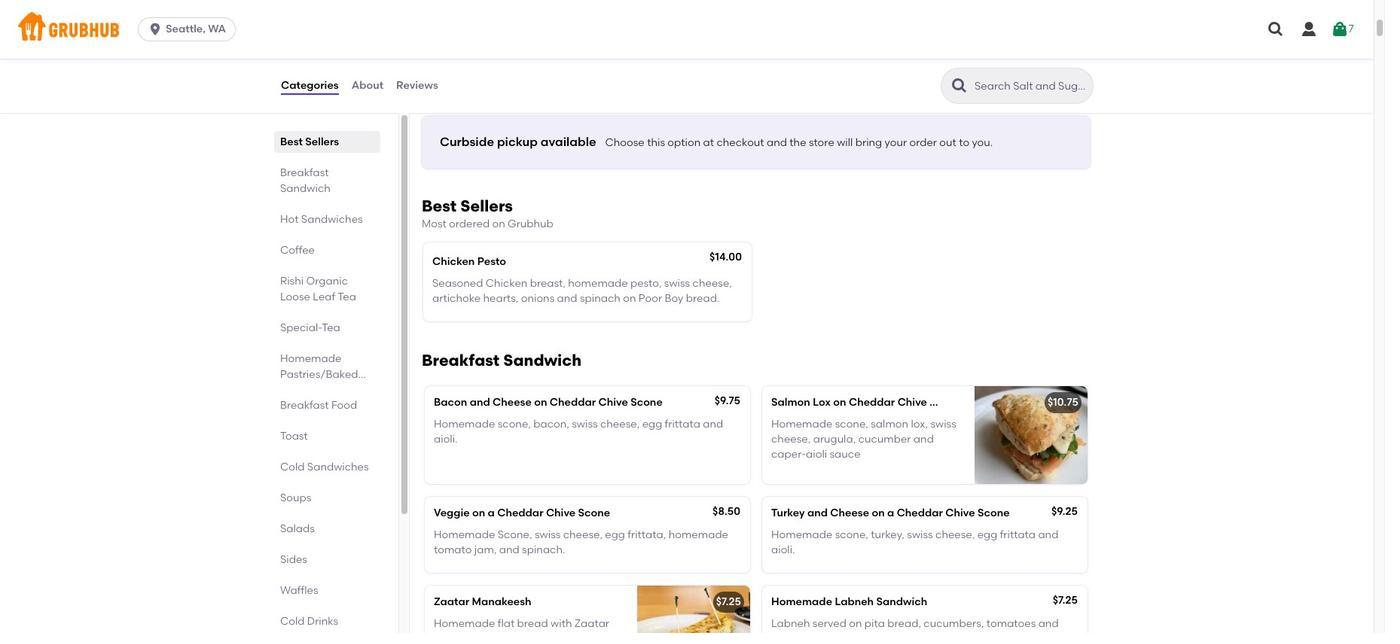 Task type: vqa. For each thing, say whether or not it's contained in the screenshot.
the rightmost $7.25
yes



Task type: describe. For each thing, give the bounding box(es) containing it.
cold for cold drinks
[[280, 616, 305, 628]]

on inside labneh served on pita bread, cucumbers, tomatoes and fresh greens. a fresh and light sandwich. (does not com
[[849, 617, 862, 630]]

coffee
[[280, 244, 315, 257]]

reviews button
[[396, 59, 439, 113]]

2 vertical spatial sandwich
[[877, 596, 928, 609]]

onions
[[521, 292, 555, 305]]

salmon lox on cheddar chive scone image
[[975, 387, 1088, 485]]

artichoke
[[432, 292, 481, 305]]

7
[[1349, 22, 1354, 35]]

sides
[[280, 554, 307, 567]]

bread,
[[888, 617, 921, 630]]

wa
[[208, 23, 226, 35]]

food
[[331, 399, 357, 412]]

homemade inside seasoned chicken breast, homemade pesto, swiss cheese, artichoke hearts, onions and spinach on poor boy bread.
[[568, 277, 628, 290]]

Search Salt and Sugar Cafe and Bakery search field
[[973, 79, 1089, 93]]

best sellers most ordered on grubhub
[[422, 197, 554, 231]]

salads
[[280, 523, 315, 536]]

homemade for homemade flat bread with zaatar (thyme), sesame and sumac seed
[[434, 617, 495, 630]]

and inside homemade scone, salmon lox, swiss cheese, arugula, cucumber and caper-aioli sauce
[[914, 433, 934, 446]]

homemade inside "homemade scone, swiss cheese, egg frittata, homemade tomato jam, and spinach."
[[669, 529, 729, 541]]

egg inside "homemade scone, swiss cheese, egg frittata, homemade tomato jam, and spinach."
[[605, 529, 625, 541]]

aioli
[[806, 448, 827, 461]]

best for best sellers
[[280, 136, 303, 148]]

about
[[352, 79, 384, 92]]

aioli. for homemade scone, bacon, swiss cheese, egg frittata and aioli.
[[434, 433, 458, 446]]

best sellers
[[280, 136, 339, 148]]

scone, for salmon
[[835, 418, 869, 431]]

sandwich.
[[924, 633, 976, 634]]

labneh inside labneh served on pita bread, cucumbers, tomatoes and fresh greens. a fresh and light sandwich. (does not com
[[772, 617, 810, 630]]

frittata,
[[628, 529, 666, 541]]

seattle, wa button
[[138, 17, 242, 41]]

rishi organic loose leaf tea
[[280, 275, 356, 304]]

cheddar up homemade scone, bacon, swiss cheese, egg frittata and aioli.
[[550, 397, 596, 409]]

salmon
[[871, 418, 909, 431]]

breakfast inside breakfast sandwich
[[280, 167, 329, 179]]

best for best sellers most ordered on grubhub
[[422, 197, 457, 216]]

chive up homemade scone, turkey, swiss cheese, egg frittata and aioli.
[[946, 507, 975, 520]]

sellers for best sellers
[[305, 136, 339, 148]]

svg image for 7
[[1331, 20, 1349, 38]]

the
[[790, 136, 807, 149]]

see details button
[[437, 62, 494, 89]]

with
[[551, 617, 572, 630]]

details
[[459, 69, 494, 81]]

toast
[[280, 430, 308, 443]]

curbside
[[440, 135, 494, 149]]

at
[[703, 136, 714, 149]]

egg for bacon and cheese on cheddar chive scone
[[642, 418, 662, 431]]

$10.75
[[1048, 397, 1079, 409]]

veggie
[[434, 507, 470, 520]]

homemade pastries/baked goods breakfast food
[[280, 353, 358, 412]]

about button
[[351, 59, 384, 113]]

0 horizontal spatial sandwich
[[280, 182, 331, 195]]

2 promo image from the left
[[889, 17, 944, 72]]

chive up 'lox,'
[[898, 397, 927, 409]]

hot sandwiches
[[280, 213, 363, 226]]

and inside homemade flat bread with zaatar (thyme), sesame and sumac seed
[[521, 633, 542, 634]]

your
[[885, 136, 907, 149]]

spinach.
[[522, 544, 565, 557]]

1 horizontal spatial sandwich
[[504, 351, 582, 370]]

sandwiches for cold sandwiches
[[307, 461, 369, 474]]

homemade inside homemade pastries/baked goods breakfast food
[[280, 353, 342, 365]]

and inside seasoned chicken breast, homemade pesto, swiss cheese, artichoke hearts, onions and spinach on poor boy bread.
[[557, 292, 578, 305]]

see
[[437, 69, 456, 81]]

cheese, inside "homemade scone, swiss cheese, egg frittata, homemade tomato jam, and spinach."
[[563, 529, 603, 541]]

choose
[[605, 136, 645, 149]]

curbside pickup available
[[440, 135, 596, 149]]

labneh served on pita bread, cucumbers, tomatoes and fresh greens. a fresh and light sandwich. (does not com
[[772, 617, 1059, 634]]

served
[[813, 617, 847, 630]]

veggie on a cheddar chive scone
[[434, 507, 610, 520]]

cheese, inside seasoned chicken breast, homemade pesto, swiss cheese, artichoke hearts, onions and spinach on poor boy bread.
[[693, 277, 732, 290]]

0 vertical spatial breakfast sandwich
[[280, 167, 331, 195]]

on inside seasoned chicken breast, homemade pesto, swiss cheese, artichoke hearts, onions and spinach on poor boy bread.
[[623, 292, 636, 305]]

will
[[837, 136, 853, 149]]

available
[[541, 135, 596, 149]]

and down pita
[[877, 633, 897, 634]]

1 vertical spatial breakfast sandwich
[[422, 351, 582, 370]]

manakeesh
[[472, 596, 532, 609]]

on inside best sellers most ordered on grubhub
[[492, 218, 505, 231]]

chive up homemade scone, bacon, swiss cheese, egg frittata and aioli.
[[599, 397, 628, 409]]

pickup
[[497, 135, 538, 149]]

pesto,
[[631, 277, 662, 290]]

egg for turkey and cheese on a cheddar chive scone
[[978, 529, 998, 541]]

1 promo image from the left
[[618, 17, 673, 72]]

swiss inside seasoned chicken breast, homemade pesto, swiss cheese, artichoke hearts, onions and spinach on poor boy bread.
[[664, 277, 690, 290]]

scone, for turkey,
[[835, 529, 869, 541]]

seattle,
[[166, 23, 206, 35]]

swiss inside homemade scone, bacon, swiss cheese, egg frittata and aioli.
[[572, 418, 598, 431]]

1 fresh from the left
[[772, 633, 797, 634]]

turkey,
[[871, 529, 905, 541]]

cheese for turkey,
[[831, 507, 870, 520]]

tea inside rishi organic loose leaf tea
[[338, 291, 356, 304]]

zaatar manakeesh image
[[637, 586, 750, 634]]

leaf
[[313, 291, 335, 304]]

out
[[940, 136, 957, 149]]

jam,
[[475, 544, 497, 557]]

$14.00
[[710, 251, 742, 264]]

categories button
[[280, 59, 340, 113]]

categories
[[281, 79, 339, 92]]

swiss inside homemade scone, salmon lox, swiss cheese, arugula, cucumber and caper-aioli sauce
[[931, 418, 957, 431]]

special-
[[280, 322, 322, 335]]

sesame
[[479, 633, 519, 634]]

lox,
[[911, 418, 928, 431]]

drinks
[[307, 616, 338, 628]]

turkey
[[772, 507, 805, 520]]

1 a from the left
[[488, 507, 495, 520]]

cheese, inside homemade scone, salmon lox, swiss cheese, arugula, cucumber and caper-aioli sauce
[[772, 433, 811, 446]]

checkout
[[717, 136, 764, 149]]

tomatoes
[[987, 617, 1036, 630]]

spinach
[[580, 292, 621, 305]]

sellers for best sellers most ordered on grubhub
[[461, 197, 513, 216]]

breakfast inside homemade pastries/baked goods breakfast food
[[280, 399, 329, 412]]

hot
[[280, 213, 299, 226]]

homemade scone, salmon lox, swiss cheese, arugula, cucumber and caper-aioli sauce
[[772, 418, 957, 461]]

sandwiches for hot sandwiches
[[301, 213, 363, 226]]

light
[[900, 633, 922, 634]]

special-tea
[[280, 322, 340, 335]]

0 horizontal spatial zaatar
[[434, 596, 469, 609]]

bacon and cheese on cheddar chive scone
[[434, 397, 663, 409]]

1 horizontal spatial $7.25
[[1053, 595, 1078, 607]]

chicken inside seasoned chicken breast, homemade pesto, swiss cheese, artichoke hearts, onions and spinach on poor boy bread.
[[486, 277, 528, 290]]

see details
[[437, 69, 494, 81]]

arugula,
[[813, 433, 856, 446]]

choose this option at checkout and the store will bring your order out to you.
[[605, 136, 993, 149]]

svg image
[[1300, 20, 1319, 38]]

0 horizontal spatial $7.25
[[716, 596, 741, 609]]

and inside homemade scone, bacon, swiss cheese, egg frittata and aioli.
[[703, 418, 724, 431]]

cheddar up scone,
[[497, 507, 544, 520]]

cucumbers,
[[924, 617, 984, 630]]

store
[[809, 136, 835, 149]]

zaatar manakeesh
[[434, 596, 532, 609]]



Task type: locate. For each thing, give the bounding box(es) containing it.
svg image inside 7 button
[[1331, 20, 1349, 38]]

1 horizontal spatial frittata
[[1000, 529, 1036, 541]]

egg inside homemade scone, bacon, swiss cheese, egg frittata and aioli.
[[642, 418, 662, 431]]

labneh up greens.
[[772, 617, 810, 630]]

0 vertical spatial zaatar
[[434, 596, 469, 609]]

cheese right bacon
[[493, 397, 532, 409]]

frittata for bacon and cheese on cheddar chive scone
[[665, 418, 701, 431]]

scone, left 'bacon,'
[[498, 418, 531, 431]]

0 vertical spatial sandwich
[[280, 182, 331, 195]]

seattle, wa
[[166, 23, 226, 35]]

0 horizontal spatial chicken
[[432, 256, 475, 269]]

breakfast sandwich down hearts, at the top of the page
[[422, 351, 582, 370]]

swiss right 'bacon,'
[[572, 418, 598, 431]]

tea
[[338, 291, 356, 304], [322, 322, 340, 335]]

1 vertical spatial best
[[422, 197, 457, 216]]

lox
[[813, 397, 831, 409]]

best inside best sellers most ordered on grubhub
[[422, 197, 457, 216]]

flat
[[498, 617, 515, 630]]

homemade up greens.
[[772, 596, 833, 609]]

best up most
[[422, 197, 457, 216]]

cheddar up homemade scone, turkey, swiss cheese, egg frittata and aioli.
[[897, 507, 943, 520]]

scone, inside homemade scone, salmon lox, swiss cheese, arugula, cucumber and caper-aioli sauce
[[835, 418, 869, 431]]

$7.25
[[1053, 595, 1078, 607], [716, 596, 741, 609]]

1 horizontal spatial chicken
[[486, 277, 528, 290]]

turkey and cheese on a cheddar chive scone
[[772, 507, 1010, 520]]

1 horizontal spatial breakfast sandwich
[[422, 351, 582, 370]]

sellers down categories "button"
[[305, 136, 339, 148]]

svg image for seattle, wa
[[148, 22, 163, 37]]

bacon,
[[534, 418, 570, 431]]

not
[[1010, 633, 1027, 634]]

breakfast sandwich
[[280, 167, 331, 195], [422, 351, 582, 370]]

seasoned
[[432, 277, 483, 290]]

best down categories "button"
[[280, 136, 303, 148]]

2 vertical spatial breakfast
[[280, 399, 329, 412]]

0 horizontal spatial cheese
[[493, 397, 532, 409]]

bring
[[856, 136, 882, 149]]

homemade inside "homemade scone, swiss cheese, egg frittata, homemade tomato jam, and spinach."
[[434, 529, 495, 541]]

cheese, inside homemade scone, turkey, swiss cheese, egg frittata and aioli.
[[936, 529, 975, 541]]

soups
[[280, 492, 311, 505]]

svg image left svg icon
[[1267, 20, 1285, 38]]

0 horizontal spatial homemade
[[568, 277, 628, 290]]

sandwich up bacon and cheese on cheddar chive scone
[[504, 351, 582, 370]]

cold
[[280, 461, 305, 474], [280, 616, 305, 628]]

7 button
[[1331, 16, 1354, 43]]

option
[[668, 136, 701, 149]]

swiss up the boy
[[664, 277, 690, 290]]

1 cold from the top
[[280, 461, 305, 474]]

homemade for homemade scone, salmon lox, swiss cheese, arugula, cucumber and caper-aioli sauce
[[772, 418, 833, 431]]

0 horizontal spatial sellers
[[305, 136, 339, 148]]

scone, inside homemade scone, turkey, swiss cheese, egg frittata and aioli.
[[835, 529, 869, 541]]

$9.25
[[1052, 506, 1078, 519]]

cheese down "sauce"
[[831, 507, 870, 520]]

chive
[[599, 397, 628, 409], [898, 397, 927, 409], [546, 507, 576, 520], [946, 507, 975, 520]]

cold down toast
[[280, 461, 305, 474]]

and inside "homemade scone, swiss cheese, egg frittata, homemade tomato jam, and spinach."
[[499, 544, 520, 557]]

seasoned chicken breast, homemade pesto, swiss cheese, artichoke hearts, onions and spinach on poor boy bread.
[[432, 277, 732, 305]]

best
[[280, 136, 303, 148], [422, 197, 457, 216]]

0 horizontal spatial breakfast sandwich
[[280, 167, 331, 195]]

chicken
[[432, 256, 475, 269], [486, 277, 528, 290]]

on right lox
[[834, 397, 847, 409]]

rishi
[[280, 275, 304, 288]]

a
[[839, 633, 847, 634]]

homemade inside homemade scone, turkey, swiss cheese, egg frittata and aioli.
[[772, 529, 833, 541]]

aioli.
[[434, 433, 458, 446], [772, 544, 795, 557]]

poor
[[639, 292, 662, 305]]

pita
[[865, 617, 885, 630]]

cheese for bacon,
[[493, 397, 532, 409]]

frittata inside homemade scone, bacon, swiss cheese, egg frittata and aioli.
[[665, 418, 701, 431]]

egg
[[642, 418, 662, 431], [605, 529, 625, 541], [978, 529, 998, 541]]

svg image inside seattle, wa button
[[148, 22, 163, 37]]

labneh up pita
[[835, 596, 874, 609]]

homemade up pastries/baked
[[280, 353, 342, 365]]

1 horizontal spatial a
[[888, 507, 895, 520]]

0 horizontal spatial frittata
[[665, 418, 701, 431]]

homemade down $8.50
[[669, 529, 729, 541]]

aioli. inside homemade scone, turkey, swiss cheese, egg frittata and aioli.
[[772, 544, 795, 557]]

cheddar up salmon
[[849, 397, 895, 409]]

0 vertical spatial sellers
[[305, 136, 339, 148]]

tea down leaf on the left top of page
[[322, 322, 340, 335]]

homemade down the turkey
[[772, 529, 833, 541]]

sellers inside best sellers most ordered on grubhub
[[461, 197, 513, 216]]

a up "turkey,"
[[888, 507, 895, 520]]

0 horizontal spatial egg
[[605, 529, 625, 541]]

scone, left "turkey,"
[[835, 529, 869, 541]]

1 vertical spatial cheese
[[831, 507, 870, 520]]

0 horizontal spatial promo image
[[618, 17, 673, 72]]

sauce
[[830, 448, 861, 461]]

1 horizontal spatial zaatar
[[575, 617, 610, 630]]

2 fresh from the left
[[849, 633, 874, 634]]

homemade down salmon
[[772, 418, 833, 431]]

and down $9.75
[[703, 418, 724, 431]]

swiss up spinach.
[[535, 529, 561, 541]]

scone,
[[498, 529, 532, 541]]

and right bacon
[[470, 397, 490, 409]]

caper-
[[772, 448, 806, 461]]

homemade inside homemade scone, bacon, swiss cheese, egg frittata and aioli.
[[434, 418, 495, 431]]

1 horizontal spatial best
[[422, 197, 457, 216]]

frittata inside homemade scone, turkey, swiss cheese, egg frittata and aioli.
[[1000, 529, 1036, 541]]

organic
[[306, 275, 348, 288]]

chicken up hearts, at the top of the page
[[486, 277, 528, 290]]

bacon
[[434, 397, 467, 409]]

homemade
[[568, 277, 628, 290], [669, 529, 729, 541]]

0 horizontal spatial aioli.
[[434, 433, 458, 446]]

on right veggie
[[472, 507, 485, 520]]

to
[[959, 136, 970, 149]]

homemade flat bread with zaatar (thyme), sesame and sumac seed
[[434, 617, 610, 634]]

2 horizontal spatial svg image
[[1331, 20, 1349, 38]]

cheese, up bread.
[[693, 277, 732, 290]]

homemade for homemade scone, bacon, swiss cheese, egg frittata and aioli.
[[434, 418, 495, 431]]

salmon lox on cheddar chive scone
[[772, 397, 962, 409]]

homemade for homemade labneh sandwich
[[772, 596, 833, 609]]

homemade for homemade scone, swiss cheese, egg frittata, homemade tomato jam, and spinach.
[[434, 529, 495, 541]]

grubhub
[[508, 218, 554, 231]]

(does
[[979, 633, 1008, 634]]

zaatar inside homemade flat bread with zaatar (thyme), sesame and sumac seed
[[575, 617, 610, 630]]

swiss
[[664, 277, 690, 290], [572, 418, 598, 431], [931, 418, 957, 431], [535, 529, 561, 541], [907, 529, 933, 541]]

sandwiches
[[301, 213, 363, 226], [307, 461, 369, 474]]

and right the turkey
[[808, 507, 828, 520]]

order
[[910, 136, 937, 149]]

0 horizontal spatial svg image
[[148, 22, 163, 37]]

bread.
[[686, 292, 720, 305]]

1 vertical spatial cold
[[280, 616, 305, 628]]

ordered
[[449, 218, 490, 231]]

1 vertical spatial sandwiches
[[307, 461, 369, 474]]

scone, for bacon,
[[498, 418, 531, 431]]

aioli. inside homemade scone, bacon, swiss cheese, egg frittata and aioli.
[[434, 433, 458, 446]]

1 vertical spatial sandwich
[[504, 351, 582, 370]]

1 vertical spatial frittata
[[1000, 529, 1036, 541]]

zaatar right 'with'
[[575, 617, 610, 630]]

homemade inside homemade flat bread with zaatar (thyme), sesame and sumac seed
[[434, 617, 495, 630]]

0 vertical spatial breakfast
[[280, 167, 329, 179]]

1 vertical spatial sellers
[[461, 197, 513, 216]]

svg image
[[1267, 20, 1285, 38], [1331, 20, 1349, 38], [148, 22, 163, 37]]

breakfast up bacon
[[422, 351, 500, 370]]

breakfast down the best sellers
[[280, 167, 329, 179]]

1 horizontal spatial egg
[[642, 418, 662, 431]]

search icon image
[[951, 77, 969, 95]]

cold for cold sandwiches
[[280, 461, 305, 474]]

and down 'lox,'
[[914, 433, 934, 446]]

swiss inside "homemade scone, swiss cheese, egg frittata, homemade tomato jam, and spinach."
[[535, 529, 561, 541]]

1 vertical spatial aioli.
[[772, 544, 795, 557]]

0 vertical spatial best
[[280, 136, 303, 148]]

this
[[647, 136, 665, 149]]

2 a from the left
[[888, 507, 895, 520]]

greens.
[[799, 633, 836, 634]]

cheese
[[493, 397, 532, 409], [831, 507, 870, 520]]

0 vertical spatial cold
[[280, 461, 305, 474]]

0 horizontal spatial fresh
[[772, 633, 797, 634]]

$9.75
[[715, 395, 741, 408]]

and down the breast,
[[557, 292, 578, 305]]

on up "turkey,"
[[872, 507, 885, 520]]

cheese, right 'bacon,'
[[600, 418, 640, 431]]

svg image right svg icon
[[1331, 20, 1349, 38]]

sellers up ordered
[[461, 197, 513, 216]]

aioli. down bacon
[[434, 433, 458, 446]]

aioli. down the turkey
[[772, 544, 795, 557]]

zaatar up (thyme),
[[434, 596, 469, 609]]

cold drinks
[[280, 616, 338, 628]]

aioli. for homemade scone, turkey, swiss cheese, egg frittata and aioli.
[[772, 544, 795, 557]]

1 horizontal spatial homemade
[[669, 529, 729, 541]]

on left pita
[[849, 617, 862, 630]]

on
[[492, 218, 505, 231], [623, 292, 636, 305], [534, 397, 547, 409], [834, 397, 847, 409], [472, 507, 485, 520], [872, 507, 885, 520], [849, 617, 862, 630]]

homemade for homemade scone, turkey, swiss cheese, egg frittata and aioli.
[[772, 529, 833, 541]]

0 vertical spatial aioli.
[[434, 433, 458, 446]]

sandwiches up soups
[[307, 461, 369, 474]]

sandwiches right hot
[[301, 213, 363, 226]]

homemade inside homemade scone, salmon lox, swiss cheese, arugula, cucumber and caper-aioli sauce
[[772, 418, 833, 431]]

1 vertical spatial tea
[[322, 322, 340, 335]]

breakfast sandwich down the best sellers
[[280, 167, 331, 195]]

1 horizontal spatial labneh
[[835, 596, 874, 609]]

homemade scone, swiss cheese, egg frittata, homemade tomato jam, and spinach.
[[434, 529, 729, 557]]

1 horizontal spatial promo image
[[889, 17, 944, 72]]

most
[[422, 218, 447, 231]]

0 vertical spatial cheese
[[493, 397, 532, 409]]

2 cold from the top
[[280, 616, 305, 628]]

1 horizontal spatial cheese
[[831, 507, 870, 520]]

1 vertical spatial zaatar
[[575, 617, 610, 630]]

sandwich up bread,
[[877, 596, 928, 609]]

breakfast
[[280, 167, 329, 179], [422, 351, 500, 370], [280, 399, 329, 412]]

1 vertical spatial homemade
[[669, 529, 729, 541]]

cheese, up caper- at the right bottom
[[772, 433, 811, 446]]

a
[[488, 507, 495, 520], [888, 507, 895, 520]]

1 horizontal spatial sellers
[[461, 197, 513, 216]]

chive up "homemade scone, swiss cheese, egg frittata, homemade tomato jam, and spinach." on the bottom
[[546, 507, 576, 520]]

and left the
[[767, 136, 787, 149]]

and inside homemade scone, turkey, swiss cheese, egg frittata and aioli.
[[1039, 529, 1059, 541]]

frittata for turkey and cheese on a cheddar chive scone
[[1000, 529, 1036, 541]]

on up 'bacon,'
[[534, 397, 547, 409]]

breakfast down goods
[[280, 399, 329, 412]]

swiss right "turkey,"
[[907, 529, 933, 541]]

and down scone,
[[499, 544, 520, 557]]

swiss inside homemade scone, turkey, swiss cheese, egg frittata and aioli.
[[907, 529, 933, 541]]

fresh down pita
[[849, 633, 874, 634]]

homemade down bacon
[[434, 418, 495, 431]]

$8.50
[[713, 506, 741, 519]]

1 horizontal spatial svg image
[[1267, 20, 1285, 38]]

0 horizontal spatial labneh
[[772, 617, 810, 630]]

homemade up tomato
[[434, 529, 495, 541]]

and right tomatoes
[[1039, 617, 1059, 630]]

sandwich up hot
[[280, 182, 331, 195]]

you.
[[972, 136, 993, 149]]

0 vertical spatial frittata
[[665, 418, 701, 431]]

cheese, up spinach.
[[563, 529, 603, 541]]

and down '$9.25'
[[1039, 529, 1059, 541]]

cheddar
[[550, 397, 596, 409], [849, 397, 895, 409], [497, 507, 544, 520], [897, 507, 943, 520]]

2 horizontal spatial sandwich
[[877, 596, 928, 609]]

homemade up (thyme),
[[434, 617, 495, 630]]

svg image left the seattle,
[[148, 22, 163, 37]]

chicken pesto
[[432, 256, 506, 269]]

swiss right 'lox,'
[[931, 418, 957, 431]]

1 horizontal spatial aioli.
[[772, 544, 795, 557]]

scone, up arugula,
[[835, 418, 869, 431]]

cold left drinks
[[280, 616, 305, 628]]

1 vertical spatial chicken
[[486, 277, 528, 290]]

bread
[[517, 617, 548, 630]]

tomato
[[434, 544, 472, 557]]

homemade up spinach
[[568, 277, 628, 290]]

tea right leaf on the left top of page
[[338, 291, 356, 304]]

0 vertical spatial tea
[[338, 291, 356, 304]]

a up jam,
[[488, 507, 495, 520]]

salmon
[[772, 397, 811, 409]]

on right ordered
[[492, 218, 505, 231]]

egg inside homemade scone, turkey, swiss cheese, egg frittata and aioli.
[[978, 529, 998, 541]]

0 horizontal spatial best
[[280, 136, 303, 148]]

sumac
[[544, 633, 579, 634]]

promo image
[[618, 17, 673, 72], [889, 17, 944, 72]]

cheese, inside homemade scone, bacon, swiss cheese, egg frittata and aioli.
[[600, 418, 640, 431]]

1 vertical spatial breakfast
[[422, 351, 500, 370]]

2 horizontal spatial egg
[[978, 529, 998, 541]]

pastries/baked
[[280, 368, 358, 381]]

0 vertical spatial sandwiches
[[301, 213, 363, 226]]

on left poor
[[623, 292, 636, 305]]

0 horizontal spatial a
[[488, 507, 495, 520]]

1 vertical spatial labneh
[[772, 617, 810, 630]]

goods
[[280, 384, 314, 397]]

scone, inside homemade scone, bacon, swiss cheese, egg frittata and aioli.
[[498, 418, 531, 431]]

0 vertical spatial labneh
[[835, 596, 874, 609]]

cheese, right "turkey,"
[[936, 529, 975, 541]]

main navigation navigation
[[0, 0, 1374, 59]]

chicken up seasoned
[[432, 256, 475, 269]]

fresh left greens.
[[772, 633, 797, 634]]

(thyme),
[[434, 633, 476, 634]]

1 horizontal spatial fresh
[[849, 633, 874, 634]]

pesto
[[477, 256, 506, 269]]

homemade scone, bacon, swiss cheese, egg frittata and aioli.
[[434, 418, 724, 446]]

0 vertical spatial homemade
[[568, 277, 628, 290]]

and down bread
[[521, 633, 542, 634]]

0 vertical spatial chicken
[[432, 256, 475, 269]]



